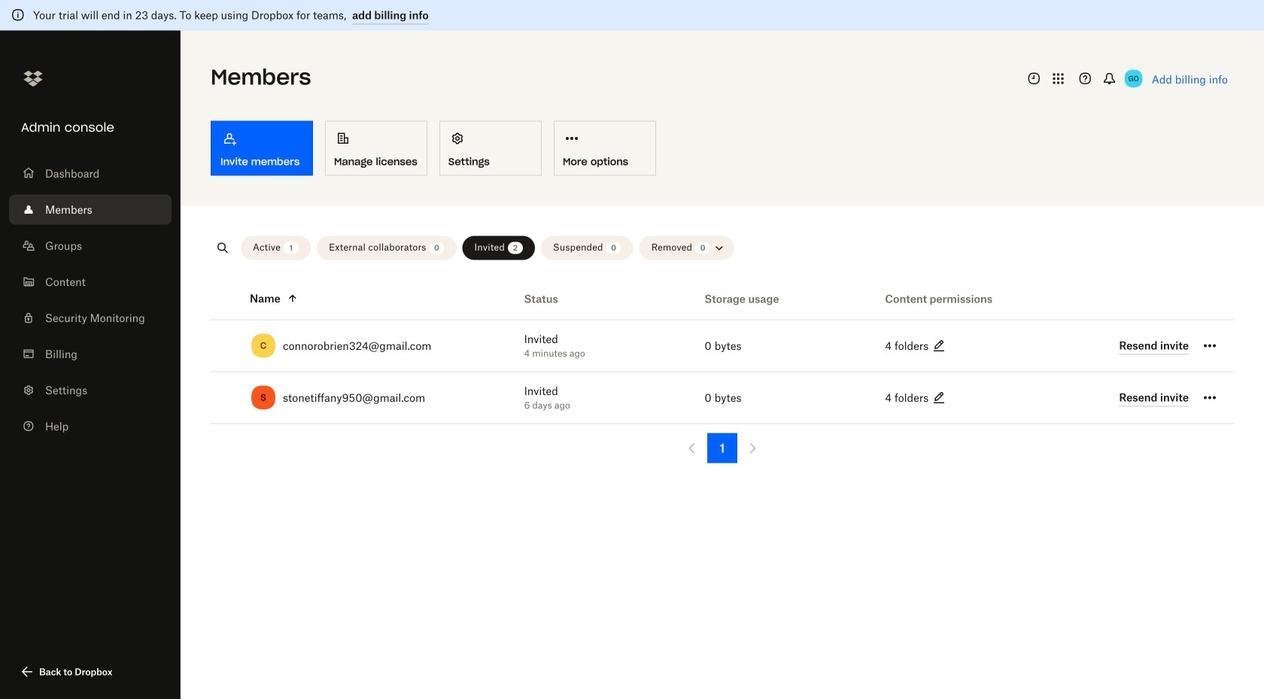 Task type: vqa. For each thing, say whether or not it's contained in the screenshot.
view People
no



Task type: describe. For each thing, give the bounding box(es) containing it.
sort active image
[[287, 292, 299, 304]]

member actions for user image
[[1201, 337, 1219, 355]]



Task type: locate. For each thing, give the bounding box(es) containing it.
member actions for user image
[[1201, 389, 1219, 407]]

alert
[[0, 0, 1265, 30]]

list item
[[9, 195, 172, 225]]

list
[[9, 149, 172, 663]]

global header element
[[181, 30, 1265, 121]]



